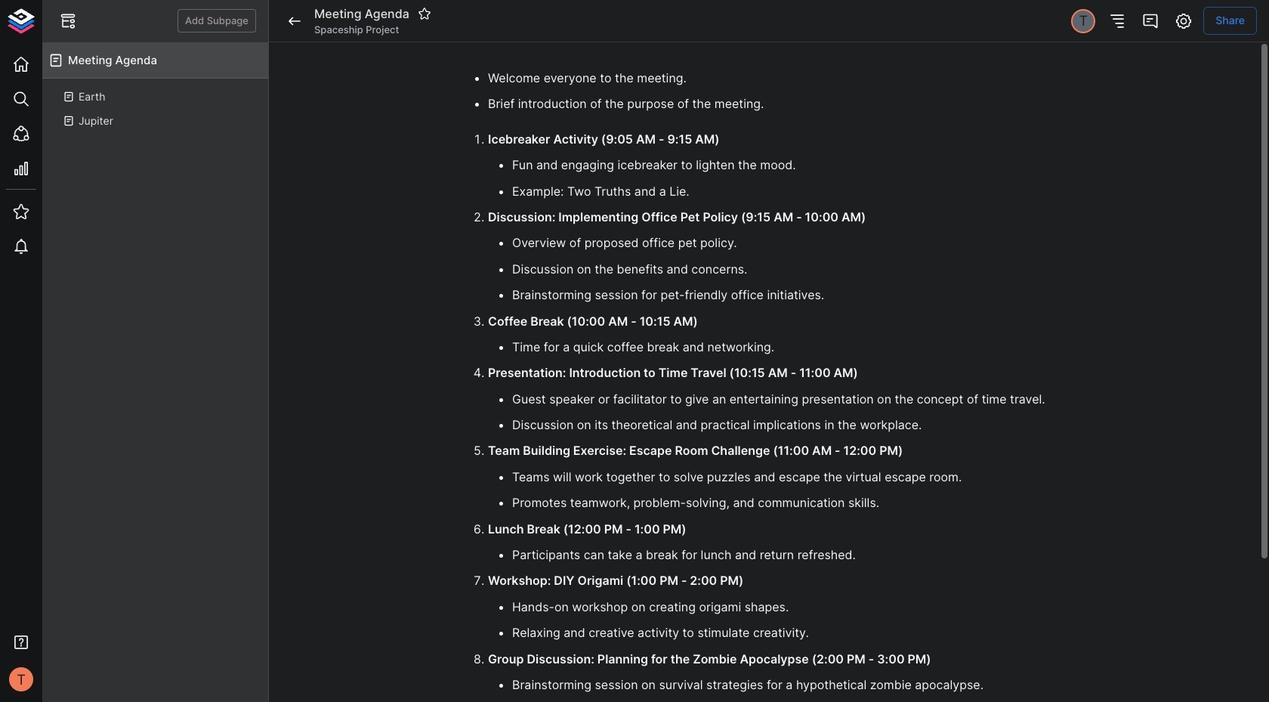 Task type: locate. For each thing, give the bounding box(es) containing it.
comments image
[[1142, 12, 1160, 30]]

table of contents image
[[1109, 12, 1127, 30]]

settings image
[[1176, 12, 1194, 30]]



Task type: describe. For each thing, give the bounding box(es) containing it.
favorite image
[[418, 7, 431, 21]]

go back image
[[286, 12, 304, 30]]

hide wiki image
[[59, 12, 77, 30]]



Task type: vqa. For each thing, say whether or not it's contained in the screenshot.
'COMMENTS' icon
yes



